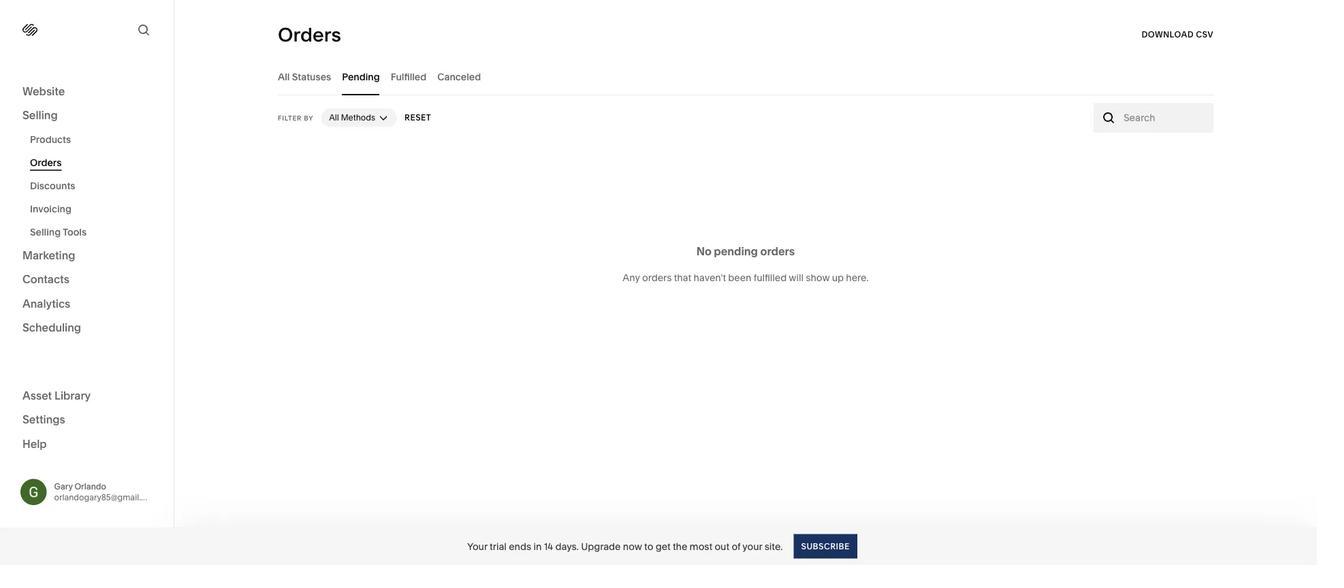 Task type: describe. For each thing, give the bounding box(es) containing it.
fulfilled
[[391, 71, 427, 82]]

pending button
[[342, 58, 380, 95]]

fulfilled button
[[391, 58, 427, 95]]

selling link
[[22, 108, 151, 124]]

scheduling link
[[22, 321, 151, 337]]

analytics link
[[22, 296, 151, 312]]

reset button
[[405, 106, 432, 130]]

any orders that haven't been fulfilled will show up here.
[[623, 272, 869, 283]]

all methods
[[329, 113, 376, 123]]

tools
[[63, 227, 87, 238]]

orlandogary85@gmail.com
[[54, 493, 158, 503]]

statuses
[[292, 71, 331, 82]]

1 vertical spatial orders
[[30, 157, 62, 169]]

in
[[534, 541, 542, 553]]

asset
[[22, 389, 52, 402]]

canceled
[[438, 71, 481, 82]]

marketing
[[22, 249, 75, 262]]

days.
[[556, 541, 579, 553]]

products link
[[30, 128, 159, 151]]

been
[[729, 272, 752, 283]]

fulfilled
[[754, 272, 787, 283]]

reset
[[405, 113, 432, 123]]

discounts link
[[30, 174, 159, 198]]

all statuses button
[[278, 58, 331, 95]]

most
[[690, 541, 713, 553]]

your
[[743, 541, 763, 553]]

trial
[[490, 541, 507, 553]]

subscribe
[[802, 542, 850, 552]]

your trial ends in 14 days. upgrade now to get the most out of your site.
[[468, 541, 783, 553]]

Search field
[[1124, 110, 1207, 125]]

to
[[645, 541, 654, 553]]

discounts
[[30, 180, 75, 192]]

canceled button
[[438, 58, 481, 95]]

gary orlando orlandogary85@gmail.com
[[54, 482, 158, 503]]

help
[[22, 437, 47, 451]]

0 vertical spatial orders
[[761, 245, 795, 258]]

methods
[[341, 113, 376, 123]]

all for all methods
[[329, 113, 339, 123]]

1 horizontal spatial orders
[[278, 23, 341, 46]]

now
[[623, 541, 642, 553]]

library
[[54, 389, 91, 402]]

analytics
[[22, 297, 70, 310]]

selling for selling
[[22, 109, 58, 122]]

0 horizontal spatial orders
[[643, 272, 672, 283]]

subscribe button
[[794, 535, 858, 559]]

selling for selling tools
[[30, 227, 61, 238]]

haven't
[[694, 272, 726, 283]]

marketing link
[[22, 248, 151, 264]]

asset library
[[22, 389, 91, 402]]



Task type: vqa. For each thing, say whether or not it's contained in the screenshot.
ALL for All Statuses
yes



Task type: locate. For each thing, give the bounding box(es) containing it.
the
[[673, 541, 688, 553]]

0 vertical spatial orders
[[278, 23, 341, 46]]

products
[[30, 134, 71, 145]]

up
[[832, 272, 844, 283]]

upgrade
[[581, 541, 621, 553]]

download csv button
[[1142, 22, 1214, 47]]

orlando
[[75, 482, 106, 492]]

ends
[[509, 541, 532, 553]]

contacts link
[[22, 272, 151, 288]]

1 vertical spatial orders
[[643, 272, 672, 283]]

orders right any at left
[[643, 272, 672, 283]]

help link
[[22, 437, 47, 452]]

selling inside 'link'
[[30, 227, 61, 238]]

tab list
[[278, 58, 1214, 95]]

selling
[[22, 109, 58, 122], [30, 227, 61, 238]]

download
[[1142, 30, 1194, 40]]

all left methods
[[329, 113, 339, 123]]

settings
[[22, 413, 65, 427]]

selling tools
[[30, 227, 87, 238]]

tab list containing all statuses
[[278, 58, 1214, 95]]

all statuses
[[278, 71, 331, 82]]

will
[[789, 272, 804, 283]]

by
[[304, 114, 314, 122]]

contacts
[[22, 273, 69, 286]]

scheduling
[[22, 321, 81, 335]]

orders link
[[30, 151, 159, 174]]

orders up fulfilled in the right of the page
[[761, 245, 795, 258]]

website link
[[22, 84, 151, 100]]

of
[[732, 541, 741, 553]]

site.
[[765, 541, 783, 553]]

orders up statuses
[[278, 23, 341, 46]]

that
[[674, 272, 692, 283]]

orders down the products
[[30, 157, 62, 169]]

0 vertical spatial all
[[278, 71, 290, 82]]

your
[[468, 541, 488, 553]]

selling down the website
[[22, 109, 58, 122]]

get
[[656, 541, 671, 553]]

orders
[[278, 23, 341, 46], [30, 157, 62, 169]]

filter by
[[278, 114, 314, 122]]

invoicing
[[30, 203, 72, 215]]

asset library link
[[22, 388, 151, 404]]

orders
[[761, 245, 795, 258], [643, 272, 672, 283]]

all inside all statuses button
[[278, 71, 290, 82]]

1 horizontal spatial orders
[[761, 245, 795, 258]]

pending
[[342, 71, 380, 82]]

0 vertical spatial selling
[[22, 109, 58, 122]]

1 vertical spatial all
[[329, 113, 339, 123]]

pending
[[714, 245, 758, 258]]

any
[[623, 272, 640, 283]]

selling up the marketing
[[30, 227, 61, 238]]

filter
[[278, 114, 302, 122]]

all
[[278, 71, 290, 82], [329, 113, 339, 123]]

14
[[544, 541, 553, 553]]

no
[[697, 245, 712, 258]]

selling tools link
[[30, 221, 159, 244]]

all left statuses
[[278, 71, 290, 82]]

1 horizontal spatial all
[[329, 113, 339, 123]]

here.
[[847, 272, 869, 283]]

all inside all methods button
[[329, 113, 339, 123]]

1 vertical spatial selling
[[30, 227, 61, 238]]

website
[[22, 84, 65, 98]]

0 horizontal spatial orders
[[30, 157, 62, 169]]

csv
[[1197, 30, 1214, 40]]

gary
[[54, 482, 73, 492]]

all for all statuses
[[278, 71, 290, 82]]

out
[[715, 541, 730, 553]]

no pending orders
[[697, 245, 795, 258]]

0 horizontal spatial all
[[278, 71, 290, 82]]

invoicing link
[[30, 198, 159, 221]]

download csv
[[1142, 30, 1214, 40]]

settings link
[[22, 413, 151, 429]]

all methods button
[[321, 108, 397, 127]]

show
[[806, 272, 830, 283]]



